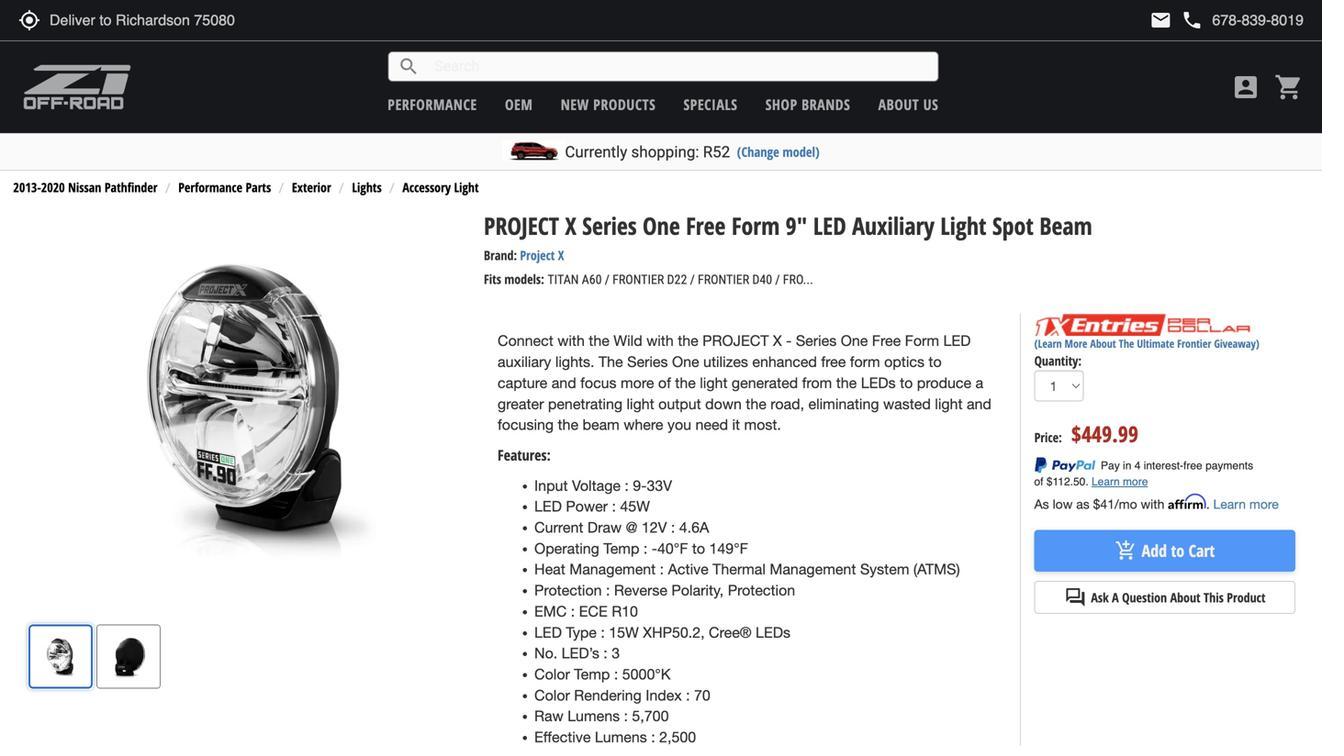 Task type: describe. For each thing, give the bounding box(es) containing it.
Search search field
[[420, 52, 938, 81]]

the right wild
[[678, 333, 699, 350]]

from
[[802, 375, 832, 392]]

more
[[1065, 336, 1088, 351]]

: left 45w
[[612, 498, 616, 515]]

to up wasted
[[900, 375, 913, 392]]

40°f
[[657, 540, 688, 557]]

: left the 5,700
[[624, 708, 628, 725]]

oem
[[505, 95, 533, 114]]

my_location
[[18, 9, 40, 31]]

emc
[[534, 603, 567, 620]]

1 horizontal spatial with
[[647, 333, 674, 350]]

to inside input voltage : 9-33v led power : 45w current draw @ 12v : 4.6a operating temp : -40°f to 149°f heat management : active thermal management system (atms) protection : reverse polarity, protection emc : ece r10 led type : 15w xhp50.2, cree® leds no. led's : 3 color temp : 5000°k color rendering index : 70 raw lumens : 5,700 effective lumens : 2,500
[[692, 540, 705, 557]]

shopping_cart link
[[1270, 73, 1304, 102]]

2 vertical spatial series
[[627, 354, 668, 371]]

(change model) link
[[737, 143, 820, 161]]

low
[[1053, 497, 1073, 512]]

: left 70
[[686, 687, 690, 704]]

1 vertical spatial about
[[1090, 336, 1116, 351]]

new products link
[[561, 95, 656, 114]]

project inside the connect with the wild with the project x - series one free form led auxiliary lights. the series one utilizes enhanced free form optics to capture and focus more of the light generated from the leds to produce a greater penetrating light output down the road, eliminating wasted light and focusing the beam where you need it most.
[[703, 333, 769, 350]]

a
[[976, 375, 983, 392]]

operating
[[534, 540, 599, 557]]

with inside as low as $41 /mo with affirm . learn more
[[1141, 497, 1165, 512]]

form
[[850, 354, 880, 371]]

about inside question_answer ask a question about this product
[[1170, 589, 1201, 607]]

shop brands
[[766, 95, 851, 114]]

3 / from the left
[[775, 272, 780, 287]]

: left '9-'
[[625, 477, 629, 494]]

pathfinder
[[105, 179, 157, 196]]

draw
[[587, 519, 622, 536]]

1 vertical spatial and
[[967, 396, 992, 413]]

ask
[[1091, 589, 1109, 607]]

performance
[[178, 179, 242, 196]]

2 horizontal spatial light
[[935, 396, 963, 413]]

eliminating
[[808, 396, 879, 413]]

oem link
[[505, 95, 533, 114]]

0 horizontal spatial with
[[558, 333, 585, 350]]

to right add
[[1171, 540, 1185, 562]]

optics
[[884, 354, 925, 371]]

mail
[[1150, 9, 1172, 31]]

project x series one free form 9" led auxiliary light spot beam brand: project x fits models: titan a60 / frontier d22 / frontier d40 / fro...
[[484, 209, 1092, 288]]

: left 15w
[[601, 624, 605, 641]]

add_shopping_cart
[[1115, 540, 1137, 562]]

spot
[[992, 209, 1034, 242]]

(learn more about the ultimate frontier giveaway) link
[[1034, 336, 1260, 351]]

shop brands link
[[766, 95, 851, 114]]

output
[[659, 396, 701, 413]]

about us
[[878, 95, 939, 114]]

features:
[[498, 445, 551, 465]]

$41
[[1093, 497, 1115, 512]]

: left ece
[[571, 603, 575, 620]]

d40
[[752, 272, 772, 287]]

ultimate
[[1137, 336, 1175, 351]]

greater
[[498, 396, 544, 413]]

70
[[694, 687, 710, 704]]

2 frontier from the left
[[698, 272, 749, 287]]

12v
[[642, 519, 667, 536]]

lights link
[[352, 179, 382, 196]]

led down input
[[534, 498, 562, 515]]

beam
[[583, 417, 620, 434]]

project
[[520, 247, 555, 264]]

2 protection from the left
[[728, 582, 795, 599]]

: down '40°f'
[[660, 561, 664, 578]]

0 vertical spatial the
[[1119, 336, 1134, 351]]

mail phone
[[1150, 9, 1203, 31]]

leds inside the connect with the wild with the project x - series one free form led auxiliary lights. the series one utilizes enhanced free form optics to capture and focus more of the light generated from the leds to produce a greater penetrating light output down the road, eliminating wasted light and focusing the beam where you need it most.
[[861, 375, 896, 392]]

1 vertical spatial x
[[558, 247, 564, 264]]

15w
[[609, 624, 639, 641]]

9"
[[786, 209, 807, 242]]

1 vertical spatial series
[[796, 333, 837, 350]]

: down 3
[[614, 666, 618, 683]]

ece
[[579, 603, 608, 620]]

: up ece
[[606, 582, 610, 599]]

3
[[612, 645, 620, 662]]

2,500
[[659, 729, 696, 746]]

shop
[[766, 95, 798, 114]]

produce
[[917, 375, 972, 392]]

polarity,
[[672, 582, 724, 599]]

- inside the connect with the wild with the project x - series one free form led auxiliary lights. the series one utilizes enhanced free form optics to capture and focus more of the light generated from the leds to produce a greater penetrating light output down the road, eliminating wasted light and focusing the beam where you need it most.
[[786, 333, 792, 350]]

input voltage : 9-33v led power : 45w current draw @ 12v : 4.6a operating temp : -40°f to 149°f heat management : active thermal management system (atms) protection : reverse polarity, protection emc : ece r10 led type : 15w xhp50.2, cree® leds no. led's : 3 color temp : 5000°k color rendering index : 70 raw lumens : 5,700 effective lumens : 2,500
[[534, 477, 960, 746]]

2 vertical spatial one
[[672, 354, 699, 371]]

learn
[[1213, 497, 1246, 512]]

0 horizontal spatial about
[[878, 95, 919, 114]]

question
[[1122, 589, 1167, 607]]

45w
[[620, 498, 650, 515]]

question_answer
[[1065, 587, 1087, 609]]

one inside project x series one free form 9" led auxiliary light spot beam brand: project x fits models: titan a60 / frontier d22 / frontier d40 / fro...
[[643, 209, 680, 242]]

led inside project x series one free form 9" led auxiliary light spot beam brand: project x fits models: titan a60 / frontier d22 / frontier d40 / fro...
[[813, 209, 846, 242]]

affirm
[[1168, 494, 1206, 510]]

index
[[646, 687, 682, 704]]

led inside the connect with the wild with the project x - series one free form led auxiliary lights. the series one utilizes enhanced free form optics to capture and focus more of the light generated from the leds to produce a greater penetrating light output down the road, eliminating wasted light and focusing the beam where you need it most.
[[943, 333, 971, 350]]

2020
[[41, 179, 65, 196]]

5000°k
[[622, 666, 671, 683]]

shopping:
[[631, 143, 699, 161]]

1 / from the left
[[605, 272, 610, 287]]

utilizes
[[703, 354, 748, 371]]

price: $449.99
[[1034, 419, 1139, 449]]

more inside the connect with the wild with the project x - series one free form led auxiliary lights. the series one utilizes enhanced free form optics to capture and focus more of the light generated from the leds to produce a greater penetrating light output down the road, eliminating wasted light and focusing the beam where you need it most.
[[621, 375, 654, 392]]

@
[[626, 519, 638, 536]]

form inside the connect with the wild with the project x - series one free form led auxiliary lights. the series one utilizes enhanced free form optics to capture and focus more of the light generated from the leds to produce a greater penetrating light output down the road, eliminating wasted light and focusing the beam where you need it most.
[[905, 333, 939, 350]]

enhanced
[[752, 354, 817, 371]]

the down penetrating
[[558, 417, 579, 434]]

1 management from the left
[[570, 561, 656, 578]]

free inside the connect with the wild with the project x - series one free form led auxiliary lights. the series one utilizes enhanced free form optics to capture and focus more of the light generated from the leds to produce a greater penetrating light output down the road, eliminating wasted light and focusing the beam where you need it most.
[[872, 333, 901, 350]]

r52
[[703, 143, 730, 161]]

series inside project x series one free form 9" led auxiliary light spot beam brand: project x fits models: titan a60 / frontier d22 / frontier d40 / fro...
[[582, 209, 637, 242]]

the left wild
[[589, 333, 610, 350]]

you
[[667, 417, 691, 434]]

accessory
[[403, 179, 451, 196]]

accessory light
[[403, 179, 479, 196]]

phone
[[1181, 9, 1203, 31]]

auxiliary
[[498, 354, 551, 371]]

wasted
[[883, 396, 931, 413]]

active
[[668, 561, 709, 578]]

reverse
[[614, 582, 667, 599]]

product
[[1227, 589, 1266, 607]]

effective
[[534, 729, 591, 746]]

: down 12v
[[644, 540, 648, 557]]

account_box
[[1231, 73, 1261, 102]]



Task type: locate. For each thing, give the bounding box(es) containing it.
leds inside input voltage : 9-33v led power : 45w current draw @ 12v : 4.6a operating temp : -40°f to 149°f heat management : active thermal management system (atms) protection : reverse polarity, protection emc : ece r10 led type : 15w xhp50.2, cree® leds no. led's : 3 color temp : 5000°k color rendering index : 70 raw lumens : 5,700 effective lumens : 2,500
[[756, 624, 791, 641]]

x inside the connect with the wild with the project x - series one free form led auxiliary lights. the series one utilizes enhanced free form optics to capture and focus more of the light generated from the leds to produce a greater penetrating light output down the road, eliminating wasted light and focusing the beam where you need it most.
[[773, 333, 782, 350]]

form up optics
[[905, 333, 939, 350]]

parts
[[246, 179, 271, 196]]

lumens down the 5,700
[[595, 729, 647, 746]]

and
[[552, 375, 576, 392], [967, 396, 992, 413]]

lumens down rendering
[[568, 708, 620, 725]]

project up utilizes
[[703, 333, 769, 350]]

z1 motorsports logo image
[[23, 64, 132, 110]]

0 vertical spatial light
[[454, 179, 479, 196]]

type
[[566, 624, 597, 641]]

1 vertical spatial project
[[703, 333, 769, 350]]

149°f
[[709, 540, 748, 557]]

more right learn
[[1250, 497, 1279, 512]]

0 vertical spatial one
[[643, 209, 680, 242]]

connect with the wild with the project x - series one free form led auxiliary lights. the series one utilizes enhanced free form optics to capture and focus more of the light generated from the leds to produce a greater penetrating light output down the road, eliminating wasted light and focusing the beam where you need it most.
[[498, 333, 992, 434]]

(atms)
[[914, 561, 960, 578]]

0 horizontal spatial frontier
[[613, 272, 664, 287]]

color down no.
[[534, 666, 570, 683]]

d22
[[667, 272, 687, 287]]

2 / from the left
[[690, 272, 695, 287]]

- down 12v
[[652, 540, 657, 557]]

the up "eliminating"
[[836, 375, 857, 392]]

performance link
[[388, 95, 477, 114]]

project
[[484, 209, 559, 242], [703, 333, 769, 350]]

new
[[561, 95, 589, 114]]

r10
[[612, 603, 638, 620]]

1 color from the top
[[534, 666, 570, 683]]

1 vertical spatial -
[[652, 540, 657, 557]]

(learn more about the ultimate frontier giveaway)
[[1034, 336, 1260, 351]]

it
[[732, 417, 740, 434]]

- up enhanced
[[786, 333, 792, 350]]

the left ultimate
[[1119, 336, 1134, 351]]

of
[[658, 375, 671, 392]]

performance parts link
[[178, 179, 271, 196]]

1 horizontal spatial project
[[703, 333, 769, 350]]

1 vertical spatial color
[[534, 687, 570, 704]]

as
[[1034, 497, 1049, 512]]

light down 'produce'
[[935, 396, 963, 413]]

1 horizontal spatial more
[[1250, 497, 1279, 512]]

beam
[[1040, 209, 1092, 242]]

fits
[[484, 271, 501, 288]]

light left spot
[[940, 209, 987, 242]]

capture
[[498, 375, 548, 392]]

(change
[[737, 143, 779, 161]]

led up no.
[[534, 624, 562, 641]]

to down the 4.6a
[[692, 540, 705, 557]]

1 horizontal spatial light
[[940, 209, 987, 242]]

rendering
[[574, 687, 642, 704]]

1 horizontal spatial management
[[770, 561, 856, 578]]

1 horizontal spatial frontier
[[698, 272, 749, 287]]

xhp50.2,
[[643, 624, 705, 641]]

form inside project x series one free form 9" led auxiliary light spot beam brand: project x fits models: titan a60 / frontier d22 / frontier d40 / fro...
[[732, 209, 780, 242]]

leds down form
[[861, 375, 896, 392]]

light up where
[[627, 396, 654, 413]]

form left 9" on the right top
[[732, 209, 780, 242]]

light inside project x series one free form 9" led auxiliary light spot beam brand: project x fits models: titan a60 / frontier d22 / frontier d40 / fro...
[[940, 209, 987, 242]]

0 horizontal spatial x
[[558, 247, 564, 264]]

power
[[566, 498, 608, 515]]

performance parts
[[178, 179, 271, 196]]

2 vertical spatial x
[[773, 333, 782, 350]]

0 vertical spatial free
[[686, 209, 726, 242]]

: right 12v
[[671, 519, 675, 536]]

nissan
[[68, 179, 101, 196]]

the up most. on the right bottom
[[746, 396, 767, 413]]

0 horizontal spatial management
[[570, 561, 656, 578]]

currently shopping: r52 (change model)
[[565, 143, 820, 161]]

33v
[[647, 477, 672, 494]]

down
[[705, 396, 742, 413]]

0 horizontal spatial free
[[686, 209, 726, 242]]

1 horizontal spatial x
[[565, 209, 576, 242]]

to up 'produce'
[[929, 354, 942, 371]]

/ right d40
[[775, 272, 780, 287]]

protection up emc
[[534, 582, 602, 599]]

exterior link
[[292, 179, 331, 196]]

about right more
[[1090, 336, 1116, 351]]

0 horizontal spatial project
[[484, 209, 559, 242]]

1 vertical spatial free
[[872, 333, 901, 350]]

- inside input voltage : 9-33v led power : 45w current draw @ 12v : 4.6a operating temp : -40°f to 149°f heat management : active thermal management system (atms) protection : reverse polarity, protection emc : ece r10 led type : 15w xhp50.2, cree® leds no. led's : 3 color temp : 5000°k color rendering index : 70 raw lumens : 5,700 effective lumens : 2,500
[[652, 540, 657, 557]]

leds right cree® at the bottom right of the page
[[756, 624, 791, 641]]

frontier left d40
[[698, 272, 749, 287]]

quantity:
[[1034, 352, 1082, 370]]

the
[[1119, 336, 1134, 351], [599, 354, 623, 371]]

about us link
[[878, 95, 939, 114]]

1 vertical spatial form
[[905, 333, 939, 350]]

1 vertical spatial the
[[599, 354, 623, 371]]

products
[[593, 95, 656, 114]]

2 horizontal spatial about
[[1170, 589, 1201, 607]]

frontier
[[613, 272, 664, 287], [698, 272, 749, 287]]

5,700
[[632, 708, 669, 725]]

the inside the connect with the wild with the project x - series one free form led auxiliary lights. the series one utilizes enhanced free form optics to capture and focus more of the light generated from the leds to produce a greater penetrating light output down the road, eliminating wasted light and focusing the beam where you need it most.
[[599, 354, 623, 371]]

learn more link
[[1213, 497, 1279, 512]]

about left this
[[1170, 589, 1201, 607]]

0 horizontal spatial -
[[652, 540, 657, 557]]

focus
[[580, 375, 617, 392]]

2013-
[[13, 179, 41, 196]]

the right of
[[675, 375, 696, 392]]

about
[[878, 95, 919, 114], [1090, 336, 1116, 351], [1170, 589, 1201, 607]]

with right /mo
[[1141, 497, 1165, 512]]

1 frontier from the left
[[613, 272, 664, 287]]

2 vertical spatial about
[[1170, 589, 1201, 607]]

0 horizontal spatial light
[[627, 396, 654, 413]]

0 horizontal spatial protection
[[534, 582, 602, 599]]

: left 3
[[604, 645, 608, 662]]

free up optics
[[872, 333, 901, 350]]

one up d22
[[643, 209, 680, 242]]

x up titan
[[565, 209, 576, 242]]

free inside project x series one free form 9" led auxiliary light spot beam brand: project x fits models: titan a60 / frontier d22 / frontier d40 / fro...
[[686, 209, 726, 242]]

where
[[624, 417, 663, 434]]

one up form
[[841, 333, 868, 350]]

0 horizontal spatial leds
[[756, 624, 791, 641]]

1 horizontal spatial light
[[700, 375, 728, 392]]

/mo
[[1115, 497, 1137, 512]]

1 vertical spatial temp
[[574, 666, 610, 683]]

more left of
[[621, 375, 654, 392]]

1 vertical spatial one
[[841, 333, 868, 350]]

1 vertical spatial lumens
[[595, 729, 647, 746]]

with right wild
[[647, 333, 674, 350]]

1 vertical spatial light
[[940, 209, 987, 242]]

1 horizontal spatial leds
[[861, 375, 896, 392]]

0 horizontal spatial form
[[732, 209, 780, 242]]

0 vertical spatial lumens
[[568, 708, 620, 725]]

2 horizontal spatial with
[[1141, 497, 1165, 512]]

2 color from the top
[[534, 687, 570, 704]]

one left utilizes
[[672, 354, 699, 371]]

0 vertical spatial and
[[552, 375, 576, 392]]

0 horizontal spatial more
[[621, 375, 654, 392]]

lumens
[[568, 708, 620, 725], [595, 729, 647, 746]]

0 vertical spatial form
[[732, 209, 780, 242]]

a60
[[582, 272, 602, 287]]

project up "project"
[[484, 209, 559, 242]]

0 vertical spatial about
[[878, 95, 919, 114]]

and down the 'a'
[[967, 396, 992, 413]]

1 horizontal spatial form
[[905, 333, 939, 350]]

exterior
[[292, 179, 331, 196]]

leds
[[861, 375, 896, 392], [756, 624, 791, 641]]

1 vertical spatial more
[[1250, 497, 1279, 512]]

account_box link
[[1227, 73, 1265, 102]]

x right "project"
[[558, 247, 564, 264]]

1 horizontal spatial protection
[[728, 582, 795, 599]]

auxiliary
[[852, 209, 935, 242]]

/ right "a60"
[[605, 272, 610, 287]]

system
[[860, 561, 909, 578]]

and down lights.
[[552, 375, 576, 392]]

voltage
[[572, 477, 621, 494]]

form
[[732, 209, 780, 242], [905, 333, 939, 350]]

0 vertical spatial color
[[534, 666, 570, 683]]

light right accessory
[[454, 179, 479, 196]]

0 horizontal spatial and
[[552, 375, 576, 392]]

x
[[565, 209, 576, 242], [558, 247, 564, 264], [773, 333, 782, 350]]

need
[[696, 417, 728, 434]]

temp down led's
[[574, 666, 610, 683]]

led right 9" on the right top
[[813, 209, 846, 242]]

with up lights.
[[558, 333, 585, 350]]

0 horizontal spatial /
[[605, 272, 610, 287]]

frontier left d22
[[613, 272, 664, 287]]

1 horizontal spatial free
[[872, 333, 901, 350]]

more
[[621, 375, 654, 392], [1250, 497, 1279, 512]]

1 horizontal spatial /
[[690, 272, 695, 287]]

fro...
[[783, 272, 813, 287]]

1 vertical spatial leds
[[756, 624, 791, 641]]

series up free
[[796, 333, 837, 350]]

light up down
[[700, 375, 728, 392]]

series up "a60"
[[582, 209, 637, 242]]

1 protection from the left
[[534, 582, 602, 599]]

project inside project x series one free form 9" led auxiliary light spot beam brand: project x fits models: titan a60 / frontier d22 / frontier d40 / fro...
[[484, 209, 559, 242]]

management up the reverse
[[570, 561, 656, 578]]

led up 'produce'
[[943, 333, 971, 350]]

free
[[821, 354, 846, 371]]

series up of
[[627, 354, 668, 371]]

0 horizontal spatial the
[[599, 354, 623, 371]]

2013-2020 nissan pathfinder link
[[13, 179, 157, 196]]

0 vertical spatial temp
[[604, 540, 639, 557]]

0 vertical spatial leds
[[861, 375, 896, 392]]

/ right d22
[[690, 272, 695, 287]]

phone link
[[1181, 9, 1304, 31]]

new products
[[561, 95, 656, 114]]

: down the 5,700
[[651, 729, 655, 746]]

1 horizontal spatial the
[[1119, 336, 1134, 351]]

price:
[[1034, 429, 1062, 446]]

led
[[813, 209, 846, 242], [943, 333, 971, 350], [534, 498, 562, 515], [534, 624, 562, 641]]

color
[[534, 666, 570, 683], [534, 687, 570, 704]]

1 horizontal spatial -
[[786, 333, 792, 350]]

temp down @
[[604, 540, 639, 557]]

0 vertical spatial project
[[484, 209, 559, 242]]

add
[[1142, 540, 1167, 562]]

1 horizontal spatial about
[[1090, 336, 1116, 351]]

(learn
[[1034, 336, 1062, 351]]

0 vertical spatial more
[[621, 375, 654, 392]]

cart
[[1189, 540, 1215, 562]]

0 vertical spatial series
[[582, 209, 637, 242]]

protection down thermal
[[728, 582, 795, 599]]

the up focus
[[599, 354, 623, 371]]

free up d22
[[686, 209, 726, 242]]

x up enhanced
[[773, 333, 782, 350]]

2 management from the left
[[770, 561, 856, 578]]

1 horizontal spatial and
[[967, 396, 992, 413]]

more inside as low as $41 /mo with affirm . learn more
[[1250, 497, 1279, 512]]

2 horizontal spatial /
[[775, 272, 780, 287]]

us
[[923, 95, 939, 114]]

0 vertical spatial -
[[786, 333, 792, 350]]

0 horizontal spatial light
[[454, 179, 479, 196]]

9-
[[633, 477, 647, 494]]

management left system
[[770, 561, 856, 578]]

4.6a
[[679, 519, 709, 536]]

question_answer ask a question about this product
[[1065, 587, 1266, 609]]

performance
[[388, 95, 477, 114]]

lights
[[352, 179, 382, 196]]

color up the raw
[[534, 687, 570, 704]]

models:
[[504, 271, 544, 288]]

generated
[[732, 375, 798, 392]]

about left "us"
[[878, 95, 919, 114]]

.
[[1206, 497, 1210, 512]]

0 vertical spatial x
[[565, 209, 576, 242]]

2 horizontal spatial x
[[773, 333, 782, 350]]



Task type: vqa. For each thing, say whether or not it's contained in the screenshot.
as
yes



